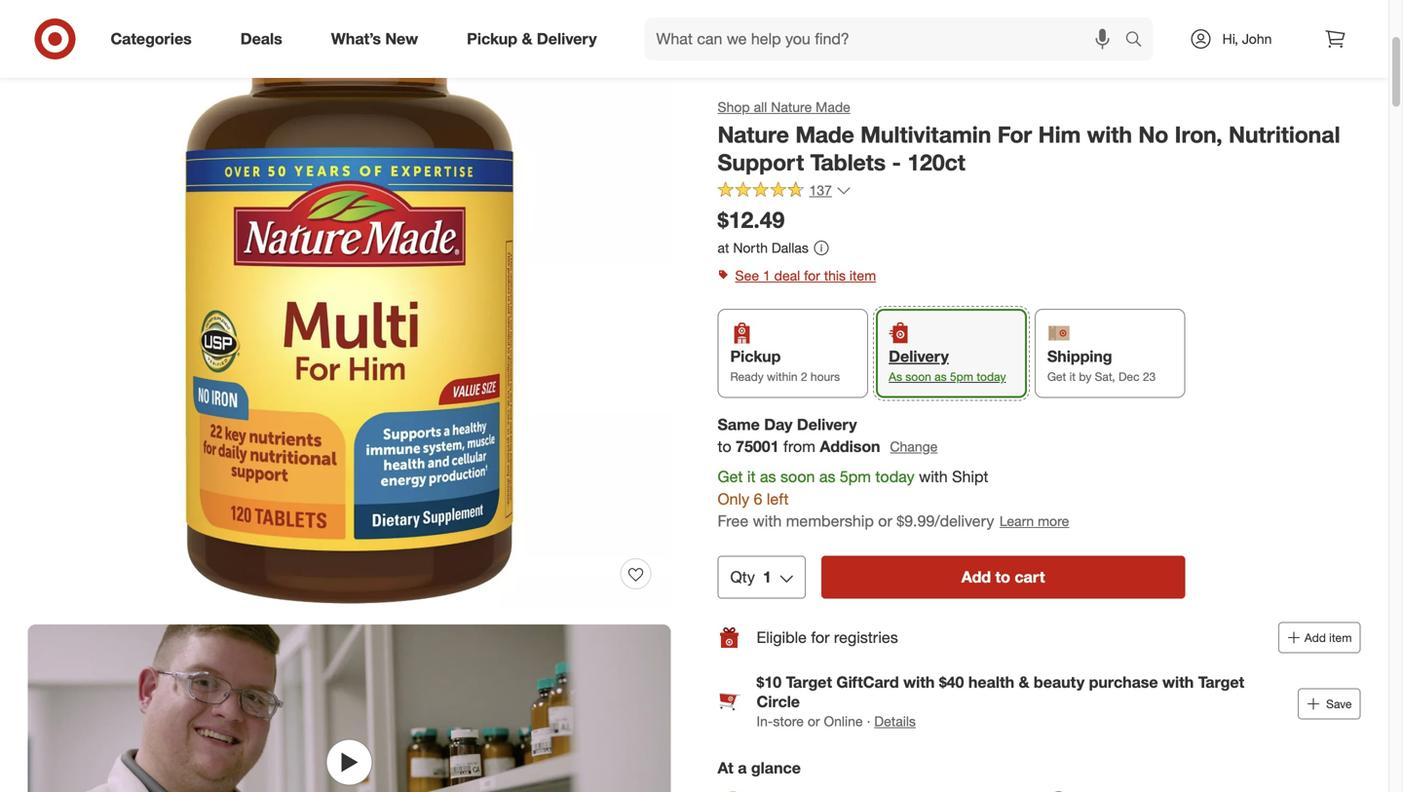Task type: describe. For each thing, give the bounding box(es) containing it.
him
[[1038, 121, 1081, 148]]

purchase
[[1089, 673, 1158, 692]]

today inside delivery as soon as 5pm today
[[977, 370, 1006, 384]]

with down change button
[[919, 467, 948, 486]]

details
[[874, 713, 916, 730]]

search button
[[1116, 18, 1163, 64]]

see
[[735, 267, 759, 284]]

shipt
[[952, 467, 989, 486]]

137
[[809, 182, 832, 199]]

multivitamin
[[861, 121, 991, 148]]

a
[[738, 759, 747, 778]]

what's
[[331, 29, 381, 48]]

beauty
[[1034, 673, 1085, 692]]

-
[[892, 149, 901, 176]]

what's new
[[331, 29, 418, 48]]

membership
[[786, 512, 874, 531]]

get it as soon as 5pm today with shipt only 6 left free with membership or $9.99/delivery learn more
[[718, 467, 1069, 531]]

learn
[[1000, 513, 1034, 530]]

2 target from the left
[[1198, 673, 1245, 692]]

shop all nature made nature made multivitamin for him with no iron, nutritional support tablets - 120ct
[[718, 98, 1340, 176]]

shop
[[718, 98, 750, 115]]

1 horizontal spatial as
[[819, 467, 836, 486]]

soon inside get it as soon as 5pm today with shipt only 6 left free with membership or $9.99/delivery learn more
[[781, 467, 815, 486]]

qty
[[730, 568, 755, 587]]

it inside get it as soon as 5pm today with shipt only 6 left free with membership or $9.99/delivery learn more
[[747, 467, 756, 486]]

this
[[824, 267, 846, 284]]

item inside button
[[1329, 631, 1352, 645]]

pickup for &
[[467, 29, 518, 48]]

as inside delivery as soon as 5pm today
[[935, 370, 947, 384]]

deals link
[[224, 18, 307, 60]]

delivery as soon as 5pm today
[[889, 347, 1006, 384]]

$10
[[757, 673, 782, 692]]

no
[[1139, 121, 1169, 148]]

add item
[[1305, 631, 1352, 645]]

hi, john
[[1223, 30, 1272, 47]]

left
[[767, 490, 789, 509]]

within
[[767, 370, 798, 384]]

dallas
[[772, 239, 809, 256]]

day
[[764, 415, 793, 434]]

qty 1
[[730, 568, 772, 587]]

cart
[[1015, 568, 1045, 587]]

delivery for same day delivery
[[797, 415, 857, 434]]

pickup & delivery link
[[450, 18, 621, 60]]

0 vertical spatial to
[[718, 437, 731, 456]]

0 vertical spatial &
[[522, 29, 533, 48]]

∙
[[867, 713, 871, 730]]

hi,
[[1223, 30, 1238, 47]]

details button
[[874, 712, 916, 731]]

$9.99/delivery
[[897, 512, 994, 531]]

today inside get it as soon as 5pm today with shipt only 6 left free with membership or $9.99/delivery learn more
[[875, 467, 915, 486]]

at north dallas
[[718, 239, 809, 256]]

0 vertical spatial item
[[850, 267, 876, 284]]

deal
[[774, 267, 800, 284]]

store
[[773, 713, 804, 730]]

137 link
[[718, 181, 852, 203]]

ready
[[730, 370, 764, 384]]

add item button
[[1278, 622, 1361, 653]]

dec
[[1119, 370, 1140, 384]]

delivery for pickup & delivery
[[537, 29, 597, 48]]

change button
[[889, 436, 939, 458]]

5pm inside get it as soon as 5pm today with shipt only 6 left free with membership or $9.99/delivery learn more
[[840, 467, 871, 486]]

or inside $10 target giftcard with $40 health & beauty purchase with target circle in-store or online ∙ details
[[808, 713, 820, 730]]

pickup & delivery
[[467, 29, 597, 48]]

0 vertical spatial made
[[816, 98, 851, 115]]

at
[[718, 759, 734, 778]]

75001
[[736, 437, 779, 456]]

sat,
[[1095, 370, 1115, 384]]

from
[[784, 437, 816, 456]]

1 vertical spatial for
[[811, 628, 830, 647]]

0 vertical spatial for
[[804, 267, 820, 284]]

1 for see
[[763, 267, 771, 284]]

1 vertical spatial nature
[[718, 121, 789, 148]]

see 1 deal for this item link
[[718, 262, 1361, 290]]

add for add item
[[1305, 631, 1326, 645]]



Task type: locate. For each thing, give the bounding box(es) containing it.
as right as
[[935, 370, 947, 384]]

delivery inside delivery as soon as 5pm today
[[889, 347, 949, 366]]

5pm down from addison change
[[840, 467, 871, 486]]

2
[[801, 370, 807, 384]]

6
[[754, 490, 762, 509]]

1 horizontal spatial it
[[1070, 370, 1076, 384]]

pickup
[[467, 29, 518, 48], [730, 347, 781, 366]]

1 horizontal spatial today
[[977, 370, 1006, 384]]

it
[[1070, 370, 1076, 384], [747, 467, 756, 486]]

giftcard
[[837, 673, 899, 692]]

nature right "all"
[[771, 98, 812, 115]]

add
[[962, 568, 991, 587], [1305, 631, 1326, 645]]

get left by
[[1047, 370, 1066, 384]]

registries
[[834, 628, 898, 647]]

get inside the shipping get it by sat, dec 23
[[1047, 370, 1066, 384]]

learn more button
[[999, 510, 1070, 533]]

1 right qty
[[763, 568, 772, 587]]

1 vertical spatial made
[[796, 121, 854, 148]]

1 vertical spatial add
[[1305, 631, 1326, 645]]

0 vertical spatial soon
[[906, 370, 931, 384]]

1 vertical spatial delivery
[[889, 347, 949, 366]]

nutritional
[[1229, 121, 1340, 148]]

1 vertical spatial or
[[808, 713, 820, 730]]

or right membership
[[878, 512, 892, 531]]

with
[[1087, 121, 1132, 148], [919, 467, 948, 486], [753, 512, 782, 531], [903, 673, 935, 692], [1163, 673, 1194, 692]]

in-
[[757, 713, 773, 730]]

john
[[1242, 30, 1272, 47]]

2 vertical spatial delivery
[[797, 415, 857, 434]]

nature made multivitamin for him with no iron, nutritional support tablets - 120ct, 1 of 9 image
[[28, 0, 671, 609]]

target
[[786, 673, 832, 692], [1198, 673, 1245, 692]]

get up only
[[718, 467, 743, 486]]

soon
[[906, 370, 931, 384], [781, 467, 815, 486]]

pickup for ready
[[730, 347, 781, 366]]

1 vertical spatial soon
[[781, 467, 815, 486]]

save button
[[1298, 689, 1361, 720]]

to left cart
[[995, 568, 1010, 587]]

0 vertical spatial it
[[1070, 370, 1076, 384]]

see 1 deal for this item
[[735, 267, 876, 284]]

from addison change
[[784, 437, 938, 456]]

pickup up ready
[[730, 347, 781, 366]]

1 horizontal spatial delivery
[[797, 415, 857, 434]]

1 horizontal spatial to
[[995, 568, 1010, 587]]

0 vertical spatial add
[[962, 568, 991, 587]]

shipping
[[1047, 347, 1112, 366]]

for left "this"
[[804, 267, 820, 284]]

1 horizontal spatial add
[[1305, 631, 1326, 645]]

0 vertical spatial get
[[1047, 370, 1066, 384]]

free
[[718, 512, 749, 531]]

1 target from the left
[[786, 673, 832, 692]]

item up the save in the right bottom of the page
[[1329, 631, 1352, 645]]

iron,
[[1175, 121, 1223, 148]]

0 vertical spatial delivery
[[537, 29, 597, 48]]

0 horizontal spatial &
[[522, 29, 533, 48]]

1 right see
[[763, 267, 771, 284]]

more
[[1038, 513, 1069, 530]]

glance
[[751, 759, 801, 778]]

circle
[[757, 692, 800, 711]]

save
[[1326, 697, 1352, 711]]

same day delivery
[[718, 415, 857, 434]]

1 horizontal spatial target
[[1198, 673, 1245, 692]]

add for add to cart
[[962, 568, 991, 587]]

pickup ready within 2 hours
[[730, 347, 840, 384]]

0 vertical spatial pickup
[[467, 29, 518, 48]]

made
[[816, 98, 851, 115], [796, 121, 854, 148]]

1 vertical spatial 5pm
[[840, 467, 871, 486]]

1 vertical spatial it
[[747, 467, 756, 486]]

for
[[998, 121, 1032, 148]]

addison
[[820, 437, 880, 456]]

0 horizontal spatial today
[[875, 467, 915, 486]]

23
[[1143, 370, 1156, 384]]

same
[[718, 415, 760, 434]]

0 horizontal spatial 5pm
[[840, 467, 871, 486]]

1 vertical spatial to
[[995, 568, 1010, 587]]

eligible for registries
[[757, 628, 898, 647]]

or inside get it as soon as 5pm today with shipt only 6 left free with membership or $9.99/delivery learn more
[[878, 512, 892, 531]]

1 vertical spatial pickup
[[730, 347, 781, 366]]

0 vertical spatial nature
[[771, 98, 812, 115]]

online
[[824, 713, 863, 730]]

1 horizontal spatial soon
[[906, 370, 931, 384]]

soon inside delivery as soon as 5pm today
[[906, 370, 931, 384]]

only
[[718, 490, 749, 509]]

what's new link
[[315, 18, 443, 60]]

1 horizontal spatial 5pm
[[950, 370, 973, 384]]

nature down "all"
[[718, 121, 789, 148]]

get
[[1047, 370, 1066, 384], [718, 467, 743, 486]]

0 horizontal spatial or
[[808, 713, 820, 730]]

1 horizontal spatial get
[[1047, 370, 1066, 384]]

add to cart button
[[821, 556, 1185, 599]]

What can we help you find? suggestions appear below search field
[[645, 18, 1130, 60]]

nature made multivitamin for him with no iron, nutritional support tablets - 120ct, 2 of 9, play video image
[[28, 625, 671, 792]]

with left no
[[1087, 121, 1132, 148]]

it left by
[[1070, 370, 1076, 384]]

1 horizontal spatial item
[[1329, 631, 1352, 645]]

add up the save button
[[1305, 631, 1326, 645]]

5pm right as
[[950, 370, 973, 384]]

categories
[[111, 29, 192, 48]]

add to cart
[[962, 568, 1045, 587]]

hours
[[811, 370, 840, 384]]

as up the left
[[760, 467, 776, 486]]

or right store
[[808, 713, 820, 730]]

today down change button
[[875, 467, 915, 486]]

pickup inside the pickup ready within 2 hours
[[730, 347, 781, 366]]

1 vertical spatial get
[[718, 467, 743, 486]]

at
[[718, 239, 729, 256]]

0 horizontal spatial item
[[850, 267, 876, 284]]

0 horizontal spatial delivery
[[537, 29, 597, 48]]

2 horizontal spatial delivery
[[889, 347, 949, 366]]

shipping get it by sat, dec 23
[[1047, 347, 1156, 384]]

1 for qty
[[763, 568, 772, 587]]

1 horizontal spatial &
[[1019, 673, 1030, 692]]

1 horizontal spatial pickup
[[730, 347, 781, 366]]

1 1 from the top
[[763, 267, 771, 284]]

as down addison on the right
[[819, 467, 836, 486]]

1 vertical spatial today
[[875, 467, 915, 486]]

0 vertical spatial today
[[977, 370, 1006, 384]]

0 horizontal spatial target
[[786, 673, 832, 692]]

to down same
[[718, 437, 731, 456]]

delivery
[[537, 29, 597, 48], [889, 347, 949, 366], [797, 415, 857, 434]]

tablets
[[810, 149, 886, 176]]

to inside button
[[995, 568, 1010, 587]]

120ct
[[907, 149, 966, 176]]

0 horizontal spatial pickup
[[467, 29, 518, 48]]

with down 6
[[753, 512, 782, 531]]

0 horizontal spatial as
[[760, 467, 776, 486]]

today left by
[[977, 370, 1006, 384]]

0 horizontal spatial to
[[718, 437, 731, 456]]

2 horizontal spatial as
[[935, 370, 947, 384]]

0 horizontal spatial it
[[747, 467, 756, 486]]

health
[[969, 673, 1015, 692]]

north
[[733, 239, 768, 256]]

1 vertical spatial &
[[1019, 673, 1030, 692]]

as
[[889, 370, 902, 384]]

for right eligible
[[811, 628, 830, 647]]

to 75001
[[718, 437, 779, 456]]

0 horizontal spatial add
[[962, 568, 991, 587]]

0 vertical spatial or
[[878, 512, 892, 531]]

1 vertical spatial item
[[1329, 631, 1352, 645]]

it up 6
[[747, 467, 756, 486]]

2 1 from the top
[[763, 568, 772, 587]]

5pm inside delivery as soon as 5pm today
[[950, 370, 973, 384]]

new
[[385, 29, 418, 48]]

categories link
[[94, 18, 216, 60]]

change
[[890, 438, 938, 455]]

at a glance
[[718, 759, 801, 778]]

or
[[878, 512, 892, 531], [808, 713, 820, 730]]

$40
[[939, 673, 964, 692]]

today
[[977, 370, 1006, 384], [875, 467, 915, 486]]

with right purchase
[[1163, 673, 1194, 692]]

$10 target giftcard with $40 health & beauty purchase with target circle in-store or online ∙ details
[[757, 673, 1245, 730]]

eligible
[[757, 628, 807, 647]]

& inside $10 target giftcard with $40 health & beauty purchase with target circle in-store or online ∙ details
[[1019, 673, 1030, 692]]

&
[[522, 29, 533, 48], [1019, 673, 1030, 692]]

as
[[935, 370, 947, 384], [760, 467, 776, 486], [819, 467, 836, 486]]

search
[[1116, 31, 1163, 50]]

item right "this"
[[850, 267, 876, 284]]

pickup right the new
[[467, 29, 518, 48]]

item
[[850, 267, 876, 284], [1329, 631, 1352, 645]]

deals
[[240, 29, 282, 48]]

to
[[718, 437, 731, 456], [995, 568, 1010, 587]]

add left cart
[[962, 568, 991, 587]]

5pm
[[950, 370, 973, 384], [840, 467, 871, 486]]

soon up the left
[[781, 467, 815, 486]]

soon right as
[[906, 370, 931, 384]]

with inside shop all nature made nature made multivitamin for him with no iron, nutritional support tablets - 120ct
[[1087, 121, 1132, 148]]

get inside get it as soon as 5pm today with shipt only 6 left free with membership or $9.99/delivery learn more
[[718, 467, 743, 486]]

1 horizontal spatial or
[[878, 512, 892, 531]]

$12.49
[[718, 206, 785, 233]]

0 vertical spatial 1
[[763, 267, 771, 284]]

it inside the shipping get it by sat, dec 23
[[1070, 370, 1076, 384]]

0 horizontal spatial get
[[718, 467, 743, 486]]

with left $40
[[903, 673, 935, 692]]

all
[[754, 98, 767, 115]]

1 vertical spatial 1
[[763, 568, 772, 587]]

support
[[718, 149, 804, 176]]

0 horizontal spatial soon
[[781, 467, 815, 486]]

by
[[1079, 370, 1092, 384]]

0 vertical spatial 5pm
[[950, 370, 973, 384]]

1 inside see 1 deal for this item link
[[763, 267, 771, 284]]



Task type: vqa. For each thing, say whether or not it's contained in the screenshot.
Add to cart button
yes



